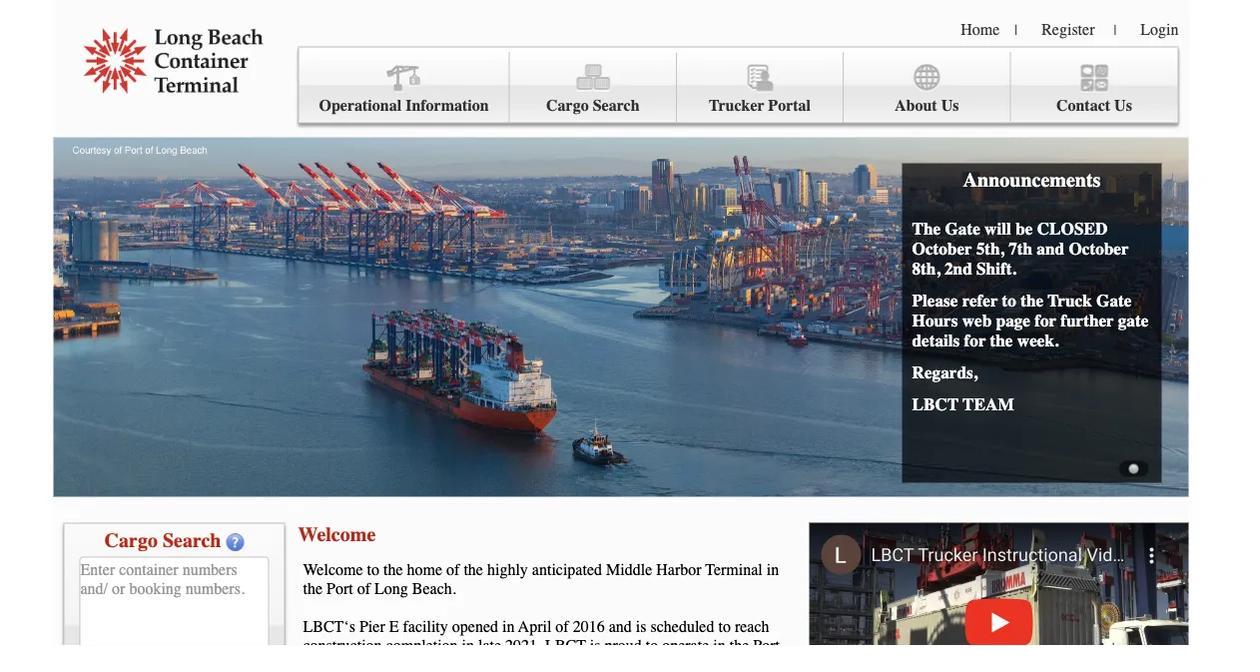 Task type: locate. For each thing, give the bounding box(es) containing it.
contact us link
[[1011, 52, 1178, 123]]

1 horizontal spatial october
[[1069, 239, 1129, 259]]

e
[[389, 618, 399, 636]]

operational information
[[319, 96, 489, 115]]

cargo
[[546, 96, 589, 115], [104, 529, 158, 552]]

2 october from the left
[[1069, 239, 1129, 259]]

further
[[1061, 311, 1114, 331]]

in right "terminal"
[[767, 561, 779, 579]]

| right home link
[[1015, 22, 1018, 38]]

in
[[767, 561, 779, 579], [502, 618, 515, 636], [462, 636, 474, 646], [713, 636, 726, 646]]

to inside please refer to the truck gate hours web page for further gate details for the week.
[[1002, 291, 1016, 311]]

us for contact us
[[1114, 96, 1132, 115]]

week.
[[1017, 331, 1059, 351]]

the right the operate
[[730, 636, 749, 646]]

october up "truck"
[[1069, 239, 1129, 259]]

contact us
[[1056, 96, 1132, 115]]

gate inside please refer to the truck gate hours web page for further gate details for the week.
[[1096, 291, 1132, 311]]

for
[[1035, 311, 1057, 331], [964, 331, 986, 351]]

of left 2016
[[556, 618, 569, 636]]

home
[[961, 20, 1000, 38]]

1 horizontal spatial |
[[1114, 22, 1117, 38]]

trucker portal
[[709, 96, 811, 115]]

construction
[[303, 636, 382, 646]]

login
[[1141, 20, 1179, 38]]

operational
[[319, 96, 402, 115]]

| left login link
[[1114, 22, 1117, 38]]

1 vertical spatial lbct
[[545, 636, 586, 646]]

0 horizontal spatial is
[[590, 636, 601, 646]]

operational information link
[[299, 52, 510, 123]]

1 october from the left
[[912, 239, 972, 259]]

is left the proud
[[590, 636, 601, 646]]

is
[[636, 618, 647, 636], [590, 636, 601, 646]]

gate
[[1118, 311, 1149, 331]]

page
[[996, 311, 1031, 331]]

in left late
[[462, 636, 474, 646]]

please
[[912, 291, 958, 311]]

us
[[941, 96, 959, 115], [1114, 96, 1132, 115]]

of right the port
[[357, 579, 371, 598]]

the left "week."
[[990, 331, 1013, 351]]

0 horizontal spatial cargo
[[104, 529, 158, 552]]

0 horizontal spatial of
[[357, 579, 371, 598]]

search
[[593, 96, 640, 115], [163, 529, 221, 552]]

1 horizontal spatial lbct
[[912, 395, 959, 415]]

welcome up the port
[[298, 523, 376, 546]]

hours
[[912, 311, 958, 331]]

2nd
[[945, 259, 972, 279]]

0 horizontal spatial for
[[964, 331, 986, 351]]

october up please
[[912, 239, 972, 259]]

to right the port
[[367, 561, 379, 579]]

1 vertical spatial search
[[163, 529, 221, 552]]

opened
[[452, 618, 498, 636]]

0 horizontal spatial us
[[941, 96, 959, 115]]

proud
[[605, 636, 642, 646]]

information
[[406, 96, 489, 115]]

for right details
[[964, 331, 986, 351]]

0 vertical spatial cargo
[[546, 96, 589, 115]]

october
[[912, 239, 972, 259], [1069, 239, 1129, 259]]

1 horizontal spatial search
[[593, 96, 640, 115]]

regards,​
[[912, 363, 978, 383]]

1 horizontal spatial for
[[1035, 311, 1057, 331]]

0 vertical spatial lbct
[[912, 395, 959, 415]]

0 horizontal spatial lbct
[[545, 636, 586, 646]]

0 vertical spatial welcome
[[298, 523, 376, 546]]

welcome to the home of the highly anticipated middle harbor terminal in the port of long beach.
[[303, 561, 779, 598]]

0 horizontal spatial gate
[[945, 219, 980, 239]]

harbor
[[656, 561, 702, 579]]

gate inside the gate will be closed october 5th, 7th and october 8th, 2nd shift.
[[945, 219, 980, 239]]

login link
[[1141, 20, 1179, 38]]

1 vertical spatial cargo search
[[104, 529, 221, 552]]

0 horizontal spatial search
[[163, 529, 221, 552]]

home link
[[961, 20, 1000, 38]]

lbct right '2021.'
[[545, 636, 586, 646]]

the left the port
[[303, 579, 323, 598]]

lbct down regards,​
[[912, 395, 959, 415]]

of right home
[[446, 561, 460, 579]]

menu bar containing operational information
[[298, 46, 1179, 123]]

and
[[609, 618, 632, 636]]

1 horizontal spatial cargo
[[546, 96, 589, 115]]

is right and
[[636, 618, 647, 636]]

about
[[895, 96, 937, 115]]

the left "truck"
[[1021, 291, 1044, 311]]

0 horizontal spatial cargo search
[[104, 529, 221, 552]]

to
[[1002, 291, 1016, 311], [367, 561, 379, 579], [718, 618, 731, 636], [646, 636, 658, 646]]

truck
[[1048, 291, 1092, 311]]

lbct
[[912, 395, 959, 415], [545, 636, 586, 646]]

|
[[1015, 22, 1018, 38], [1114, 22, 1117, 38]]

us right the about
[[941, 96, 959, 115]]

announcements
[[963, 168, 1101, 191]]

1 horizontal spatial gate
[[1096, 291, 1132, 311]]

to right refer
[[1002, 291, 1016, 311]]

1 vertical spatial welcome
[[303, 561, 363, 579]]

menu bar
[[298, 46, 1179, 123]]

the
[[1021, 291, 1044, 311], [990, 331, 1013, 351], [383, 561, 403, 579], [464, 561, 483, 579], [303, 579, 323, 598], [730, 636, 749, 646]]

gate
[[945, 219, 980, 239], [1096, 291, 1132, 311]]

details
[[912, 331, 960, 351]]

trucker
[[709, 96, 764, 115]]

us for about us
[[941, 96, 959, 115]]

april
[[518, 618, 552, 636]]

welcome up the "lbct's"
[[303, 561, 363, 579]]

of inside the lbct's pier e facility opened in april of 2016 and is scheduled to reach construction completion in late 2021.  lbct is proud to operate in the por
[[556, 618, 569, 636]]

gate left "will"
[[945, 219, 980, 239]]

please refer to the truck gate hours web page for further gate details for the week.
[[912, 291, 1149, 351]]

port
[[327, 579, 353, 598]]

1 vertical spatial gate
[[1096, 291, 1132, 311]]

reach
[[735, 618, 769, 636]]

2 us from the left
[[1114, 96, 1132, 115]]

terminal
[[705, 561, 763, 579]]

1 horizontal spatial of
[[446, 561, 460, 579]]

0 horizontal spatial |
[[1015, 22, 1018, 38]]

2 horizontal spatial of
[[556, 618, 569, 636]]

0 vertical spatial gate
[[945, 219, 980, 239]]

of
[[446, 561, 460, 579], [357, 579, 371, 598], [556, 618, 569, 636]]

1 us from the left
[[941, 96, 959, 115]]

middle
[[606, 561, 652, 579]]

for right page
[[1035, 311, 1057, 331]]

0 vertical spatial search
[[593, 96, 640, 115]]

the gate will be closed october 5th, 7th and october 8th, 2nd shift.
[[912, 219, 1129, 279]]

0 horizontal spatial october
[[912, 239, 972, 259]]

0 vertical spatial cargo search
[[546, 96, 640, 115]]

welcome inside welcome to the home of the highly anticipated middle harbor terminal in the port of long beach.
[[303, 561, 363, 579]]

to right the proud
[[646, 636, 658, 646]]

welcome
[[298, 523, 376, 546], [303, 561, 363, 579]]

lbct's pier e facility opened in april of 2016 and is scheduled to reach construction completion in late 2021.  lbct is proud to operate in the por
[[303, 618, 793, 646]]

5th, 7th and
[[976, 239, 1065, 259]]

cargo search
[[546, 96, 640, 115], [104, 529, 221, 552]]

gate right "truck"
[[1096, 291, 1132, 311]]

1 horizontal spatial cargo search
[[546, 96, 640, 115]]

about us
[[895, 96, 959, 115]]

us right contact
[[1114, 96, 1132, 115]]

1 horizontal spatial us
[[1114, 96, 1132, 115]]



Task type: vqa. For each thing, say whether or not it's contained in the screenshot.
top line
no



Task type: describe. For each thing, give the bounding box(es) containing it.
in right the operate
[[713, 636, 726, 646]]

cargo search link
[[510, 52, 677, 123]]

2 | from the left
[[1114, 22, 1117, 38]]

1 vertical spatial cargo
[[104, 529, 158, 552]]

welcome for welcome
[[298, 523, 376, 546]]

8th,
[[912, 259, 940, 279]]

home
[[407, 561, 442, 579]]

shift.
[[977, 259, 1016, 279]]

anticipated
[[532, 561, 602, 579]]

lbct's
[[303, 618, 355, 636]]

in right late
[[502, 618, 515, 636]]

register link
[[1042, 20, 1095, 38]]

2016
[[573, 618, 605, 636]]

operate
[[662, 636, 709, 646]]

trucker portal link
[[677, 52, 844, 123]]

refer
[[962, 291, 998, 311]]

pier
[[359, 618, 385, 636]]

completion
[[386, 636, 458, 646]]

to inside welcome to the home of the highly anticipated middle harbor terminal in the port of long beach.
[[367, 561, 379, 579]]

beach.
[[412, 579, 456, 598]]

search inside cargo search link
[[593, 96, 640, 115]]

in inside welcome to the home of the highly anticipated middle harbor terminal in the port of long beach.
[[767, 561, 779, 579]]

about us link
[[844, 52, 1011, 123]]

cargo inside cargo search link
[[546, 96, 589, 115]]

1 horizontal spatial is
[[636, 618, 647, 636]]

closed
[[1037, 219, 1108, 239]]

contact
[[1056, 96, 1110, 115]]

web
[[962, 311, 992, 331]]

the
[[912, 219, 941, 239]]

register
[[1042, 20, 1095, 38]]

will
[[985, 219, 1011, 239]]

scheduled
[[651, 618, 714, 636]]

lbct team
[[912, 395, 1014, 415]]

lbct inside the lbct's pier e facility opened in april of 2016 and is scheduled to reach construction completion in late 2021.  lbct is proud to operate in the por
[[545, 636, 586, 646]]

late
[[478, 636, 501, 646]]

portal
[[768, 96, 811, 115]]

welcome for welcome to the home of the highly anticipated middle harbor terminal in the port of long beach.
[[303, 561, 363, 579]]

highly
[[487, 561, 528, 579]]

be
[[1016, 219, 1033, 239]]

cargo search inside menu bar
[[546, 96, 640, 115]]

2021.
[[505, 636, 541, 646]]

team
[[963, 395, 1014, 415]]

facility
[[403, 618, 448, 636]]

the inside the lbct's pier e facility opened in april of 2016 and is scheduled to reach construction completion in late 2021.  lbct is proud to operate in the por
[[730, 636, 749, 646]]

1 | from the left
[[1015, 22, 1018, 38]]

Enter container numbers and/ or booking numbers. text field
[[79, 557, 269, 646]]

long
[[375, 579, 408, 598]]

the left highly
[[464, 561, 483, 579]]

the left home
[[383, 561, 403, 579]]

to left the reach
[[718, 618, 731, 636]]



